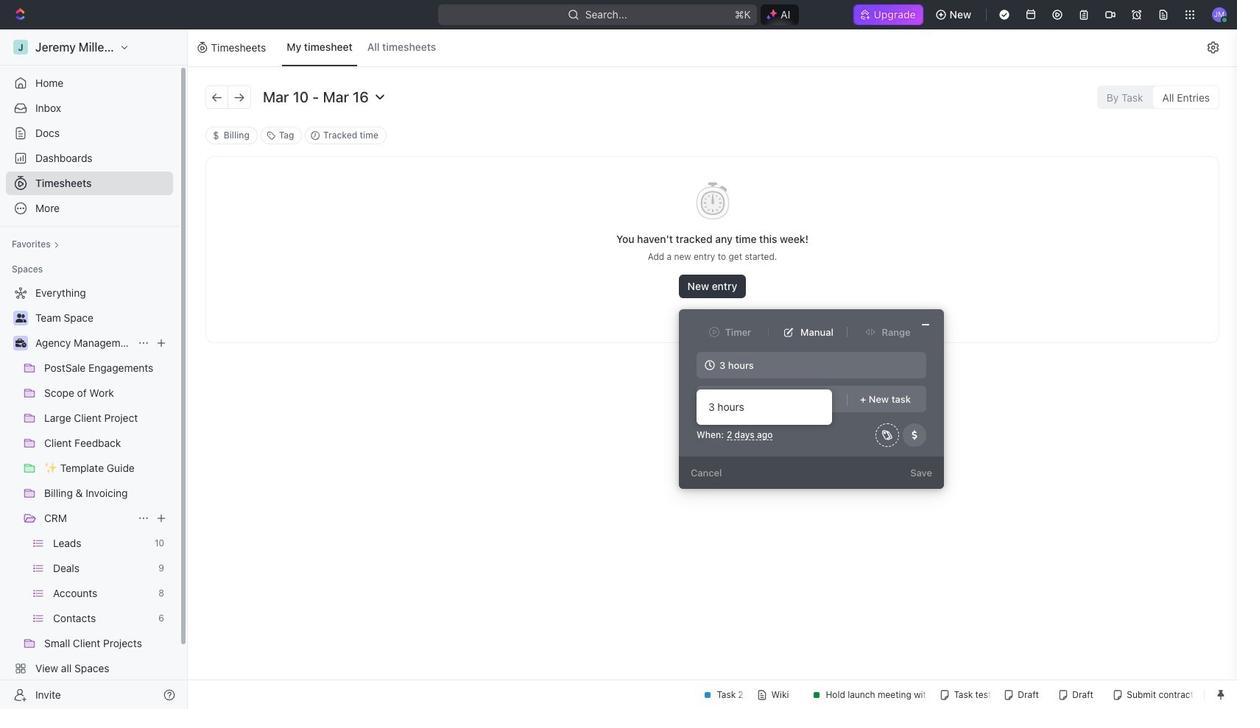 Task type: locate. For each thing, give the bounding box(es) containing it.
tree
[[6, 281, 173, 706]]

Enter time e.g. 3 hours 20 mins text field
[[697, 352, 927, 379]]



Task type: vqa. For each thing, say whether or not it's contained in the screenshot.
Tree
yes



Task type: describe. For each thing, give the bounding box(es) containing it.
sidebar navigation
[[0, 29, 188, 710]]

tree inside sidebar navigation
[[6, 281, 173, 706]]

business time image
[[15, 339, 26, 348]]



